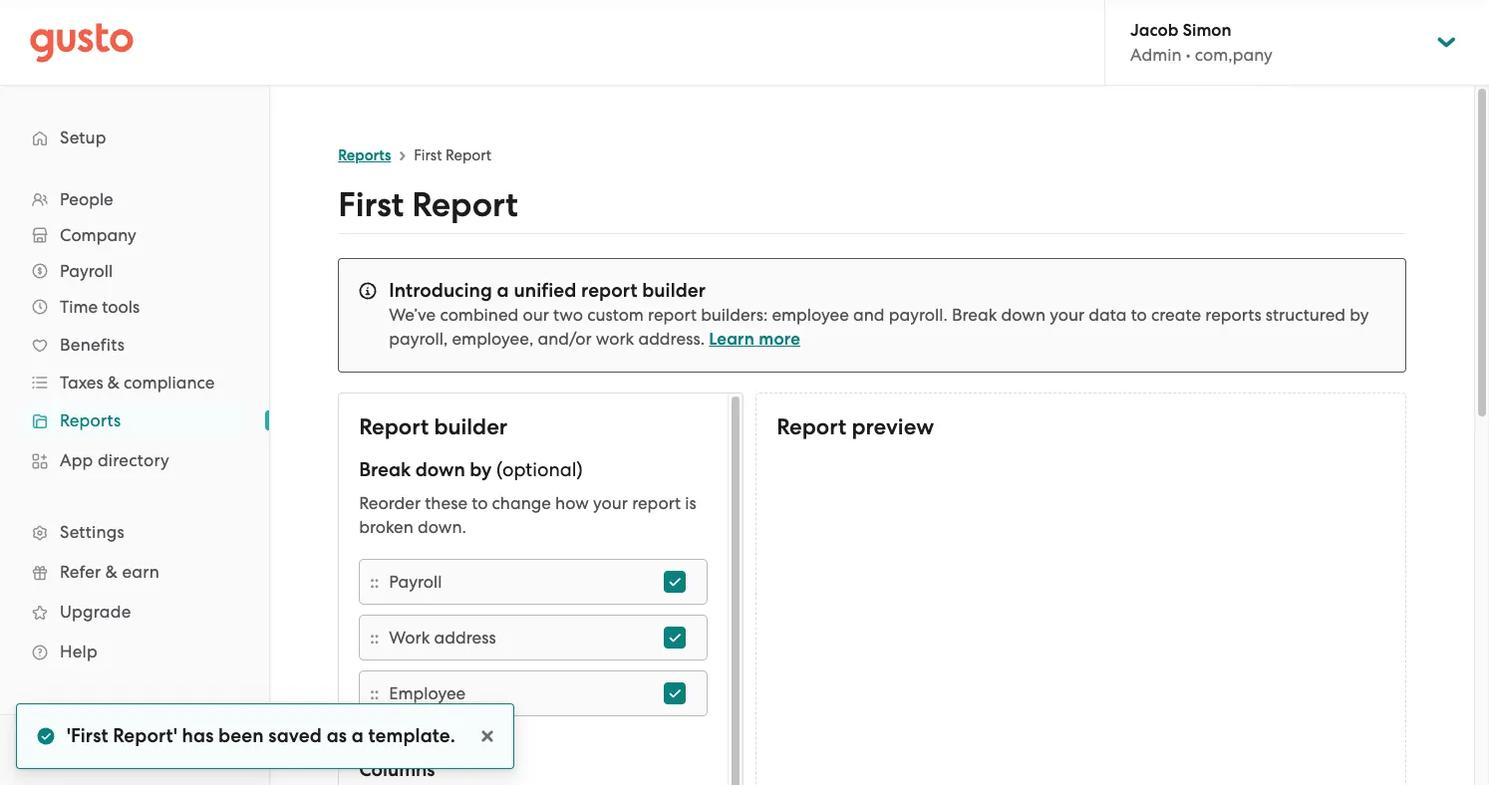 Task type: vqa. For each thing, say whether or not it's contained in the screenshot.
top the &
yes



Task type: locate. For each thing, give the bounding box(es) containing it.
setup link
[[20, 120, 249, 156]]

your left data in the top right of the page
[[1050, 305, 1085, 325]]

0 horizontal spatial reports link
[[20, 403, 249, 439]]

columns
[[359, 759, 435, 782]]

1 vertical spatial ::
[[370, 628, 379, 649]]

reorder these to change how your report is broken down.
[[359, 494, 697, 537]]

&
[[108, 373, 120, 393], [105, 562, 118, 582], [138, 742, 149, 760]]

payroll inside dropdown button
[[60, 261, 113, 281]]

0 horizontal spatial first
[[338, 184, 404, 225]]

& for earn
[[105, 562, 118, 582]]

0 vertical spatial your
[[1050, 305, 1085, 325]]

1 vertical spatial payroll
[[389, 572, 442, 592]]

& left earn
[[105, 562, 118, 582]]

:: down broken
[[370, 572, 379, 593]]

report preview
[[777, 414, 935, 441]]

1 horizontal spatial payroll
[[389, 572, 442, 592]]

gusto navigation element
[[0, 86, 269, 704]]

jacob
[[1131, 20, 1179, 41]]

1 horizontal spatial builder
[[642, 279, 706, 302]]

1 vertical spatial &
[[105, 562, 118, 582]]

earn
[[122, 562, 159, 582]]

two
[[554, 305, 583, 325]]

None checkbox
[[653, 616, 697, 660]]

your right how at bottom
[[593, 494, 628, 514]]

break up the reorder
[[359, 459, 411, 482]]

more
[[759, 329, 801, 350]]

upgrade link
[[20, 594, 249, 630]]

down left data in the top right of the page
[[1002, 305, 1046, 325]]

reports inside gusto navigation element
[[60, 411, 121, 431]]

:: left the employee
[[370, 684, 379, 705]]

by right structured on the top of the page
[[1350, 305, 1370, 325]]

& right 'taxes'
[[108, 373, 120, 393]]

0 horizontal spatial by
[[470, 459, 492, 482]]

privacy link
[[79, 742, 130, 760]]

report
[[581, 279, 638, 302], [648, 305, 697, 325], [632, 494, 681, 514]]

0 horizontal spatial down
[[416, 459, 465, 482]]

, left privacy link
[[71, 742, 76, 760]]

0 horizontal spatial your
[[593, 494, 628, 514]]

data
[[1089, 305, 1127, 325]]

time tools
[[60, 297, 140, 317]]

a right as
[[352, 725, 364, 748]]

employee
[[389, 684, 466, 704]]

0 horizontal spatial payroll
[[60, 261, 113, 281]]

0 horizontal spatial break
[[359, 459, 411, 482]]

1 vertical spatial builder
[[434, 414, 508, 441]]

jacob simon admin • com,pany
[[1131, 20, 1273, 65]]

refer
[[60, 562, 101, 582]]

a up combined
[[497, 279, 509, 302]]

0 vertical spatial payroll
[[60, 261, 113, 281]]

2 :: from the top
[[370, 628, 379, 649]]

report
[[446, 147, 492, 165], [412, 184, 518, 225], [359, 414, 429, 441], [777, 414, 847, 441]]

1 vertical spatial reports
[[60, 411, 121, 431]]

1 horizontal spatial to
[[1131, 305, 1148, 325]]

to inside we've combined our two custom report builders: employee and payroll. break down your data to create reports structured by payroll, employee, and/or work address.
[[1131, 305, 1148, 325]]

3 :: from the top
[[370, 684, 379, 705]]

employee
[[772, 305, 849, 325]]

1 horizontal spatial your
[[1050, 305, 1085, 325]]

report up address.
[[648, 305, 697, 325]]

•
[[1186, 45, 1191, 65]]

& inside dropdown button
[[108, 373, 120, 393]]

2 , from the left
[[130, 742, 134, 760]]

1 :: from the top
[[370, 572, 379, 593]]

None checkbox
[[653, 560, 697, 604], [653, 672, 697, 716], [653, 560, 697, 604], [653, 672, 697, 716]]

app directory link
[[20, 443, 249, 479]]

1 horizontal spatial a
[[497, 279, 509, 302]]

0 horizontal spatial to
[[472, 494, 488, 514]]

builders:
[[701, 305, 768, 325]]

change
[[492, 494, 551, 514]]

list
[[0, 181, 269, 672]]

address.
[[639, 329, 705, 349]]

these
[[425, 494, 468, 514]]

structured
[[1266, 305, 1346, 325]]

break
[[952, 305, 998, 325], [359, 459, 411, 482]]

:: for work address
[[370, 628, 379, 649]]

0 vertical spatial reports
[[338, 147, 391, 165]]

privacy
[[79, 742, 130, 760]]

0 vertical spatial to
[[1131, 305, 1148, 325]]

builder up address.
[[642, 279, 706, 302]]

a
[[497, 279, 509, 302], [352, 725, 364, 748]]

::
[[370, 572, 379, 593], [370, 628, 379, 649], [370, 684, 379, 705]]

1 vertical spatial reports link
[[20, 403, 249, 439]]

,
[[71, 742, 76, 760], [130, 742, 134, 760]]

0 horizontal spatial ,
[[71, 742, 76, 760]]

payroll up work
[[389, 572, 442, 592]]

payroll
[[60, 261, 113, 281], [389, 572, 442, 592]]

introducing
[[389, 279, 493, 302]]

:: left work
[[370, 628, 379, 649]]

:: for payroll
[[370, 572, 379, 593]]

2 vertical spatial report
[[632, 494, 681, 514]]

reports
[[1206, 305, 1262, 325]]

1 vertical spatial first report
[[338, 184, 518, 225]]

1 horizontal spatial down
[[1002, 305, 1046, 325]]

to
[[1131, 305, 1148, 325], [472, 494, 488, 514]]

company button
[[20, 217, 249, 253]]

0 horizontal spatial reports
[[60, 411, 121, 431]]

down
[[1002, 305, 1046, 325], [416, 459, 465, 482]]

introducing a unified report builder alert
[[338, 258, 1407, 373]]

1 vertical spatial to
[[472, 494, 488, 514]]

0 vertical spatial &
[[108, 373, 120, 393]]

2 vertical spatial ::
[[370, 684, 379, 705]]

report up custom
[[581, 279, 638, 302]]

first report
[[414, 147, 492, 165], [338, 184, 518, 225]]

report inside we've combined our two custom report builders: employee and payroll. break down your data to create reports structured by payroll, employee, and/or work address.
[[648, 305, 697, 325]]

0 vertical spatial builder
[[642, 279, 706, 302]]

by left (optional)
[[470, 459, 492, 482]]

1 horizontal spatial first
[[414, 147, 442, 165]]

1 vertical spatial your
[[593, 494, 628, 514]]

as
[[327, 725, 347, 748]]

0 vertical spatial a
[[497, 279, 509, 302]]

a inside introducing a unified report builder alert
[[497, 279, 509, 302]]

0 vertical spatial by
[[1350, 305, 1370, 325]]

1 vertical spatial a
[[352, 725, 364, 748]]

preview
[[852, 414, 935, 441]]

reports
[[338, 147, 391, 165], [60, 411, 121, 431]]

report left is
[[632, 494, 681, 514]]

builder inside alert
[[642, 279, 706, 302]]

taxes & compliance button
[[20, 365, 249, 401]]

learn more
[[709, 329, 801, 350]]

1 horizontal spatial ,
[[130, 742, 134, 760]]

1 horizontal spatial by
[[1350, 305, 1370, 325]]

broken
[[359, 518, 414, 537]]

0 vertical spatial first
[[414, 147, 442, 165]]

& left cookies button
[[138, 742, 149, 760]]

, right "'first"
[[130, 742, 134, 760]]

1 vertical spatial report
[[648, 305, 697, 325]]

0 horizontal spatial a
[[352, 725, 364, 748]]

first
[[414, 147, 442, 165], [338, 184, 404, 225]]

people button
[[20, 181, 249, 217]]

how
[[556, 494, 589, 514]]

your
[[1050, 305, 1085, 325], [593, 494, 628, 514]]

payroll up time
[[60, 261, 113, 281]]

down up these
[[416, 459, 465, 482]]

template.
[[368, 725, 456, 748]]

0 vertical spatial reports link
[[338, 147, 391, 165]]

1 horizontal spatial break
[[952, 305, 998, 325]]

0 vertical spatial ::
[[370, 572, 379, 593]]

settings link
[[20, 515, 249, 550]]

to right data in the top right of the page
[[1131, 305, 1148, 325]]

to right these
[[472, 494, 488, 514]]

builder
[[642, 279, 706, 302], [434, 414, 508, 441]]

refer & earn link
[[20, 554, 249, 590]]

settings
[[60, 523, 125, 542]]

employee,
[[452, 329, 534, 349]]

builder up break down by (optional)
[[434, 414, 508, 441]]

0 vertical spatial down
[[1002, 305, 1046, 325]]

report'
[[113, 725, 177, 748]]

break right payroll.
[[952, 305, 998, 325]]

0 vertical spatial break
[[952, 305, 998, 325]]



Task type: describe. For each thing, give the bounding box(es) containing it.
work
[[596, 329, 634, 349]]

0 horizontal spatial builder
[[434, 414, 508, 441]]

your inside we've combined our two custom report builders: employee and payroll. break down your data to create reports structured by payroll, employee, and/or work address.
[[1050, 305, 1085, 325]]

'first report' has been saved as a template.
[[67, 725, 456, 748]]

app
[[60, 451, 93, 471]]

is
[[685, 494, 697, 514]]

time tools button
[[20, 289, 249, 325]]

home image
[[30, 22, 134, 62]]

to inside reorder these to change how your report is broken down.
[[472, 494, 488, 514]]

'first
[[67, 725, 108, 748]]

1 , from the left
[[71, 742, 76, 760]]

compliance
[[124, 373, 215, 393]]

we've combined our two custom report builders: employee and payroll. break down your data to create reports structured by payroll, employee, and/or work address.
[[389, 305, 1370, 349]]

people
[[60, 189, 113, 209]]

1 vertical spatial break
[[359, 459, 411, 482]]

taxes
[[60, 373, 103, 393]]

cookies
[[152, 742, 208, 760]]

terms link
[[30, 742, 71, 760]]

list containing people
[[0, 181, 269, 672]]

& for compliance
[[108, 373, 120, 393]]

com,pany
[[1195, 45, 1273, 65]]

1 vertical spatial first
[[338, 184, 404, 225]]

1 horizontal spatial reports
[[338, 147, 391, 165]]

and
[[854, 305, 885, 325]]

reorder
[[359, 494, 421, 514]]

(optional)
[[497, 459, 583, 482]]

our
[[523, 305, 549, 325]]

terms , privacy , & cookies
[[30, 742, 208, 760]]

upgrade
[[60, 602, 131, 622]]

2 vertical spatial &
[[138, 742, 149, 760]]

learn
[[709, 329, 755, 350]]

1 vertical spatial by
[[470, 459, 492, 482]]

cookies button
[[152, 739, 208, 763]]

:: for employee
[[370, 684, 379, 705]]

combined
[[440, 305, 519, 325]]

work
[[389, 628, 430, 648]]

has
[[182, 725, 214, 748]]

help link
[[20, 634, 249, 670]]

been
[[218, 725, 264, 748]]

benefits link
[[20, 327, 249, 363]]

app directory
[[60, 451, 170, 471]]

setup
[[60, 128, 106, 148]]

1 horizontal spatial reports link
[[338, 147, 391, 165]]

admin
[[1131, 45, 1182, 65]]

payroll button
[[20, 253, 249, 289]]

benefits
[[60, 335, 125, 355]]

refer & earn
[[60, 562, 159, 582]]

time
[[60, 297, 98, 317]]

we've
[[389, 305, 436, 325]]

address
[[434, 628, 496, 648]]

create
[[1152, 305, 1202, 325]]

0 vertical spatial report
[[581, 279, 638, 302]]

learn more link
[[709, 329, 801, 350]]

introducing a unified report builder
[[389, 279, 706, 302]]

payroll,
[[389, 329, 448, 349]]

0 vertical spatial first report
[[414, 147, 492, 165]]

report inside reorder these to change how your report is broken down.
[[632, 494, 681, 514]]

by inside we've combined our two custom report builders: employee and payroll. break down your data to create reports structured by payroll, employee, and/or work address.
[[1350, 305, 1370, 325]]

saved
[[269, 725, 322, 748]]

'first report' has been saved as a template. alert
[[16, 704, 515, 770]]

report builder
[[359, 414, 508, 441]]

your inside reorder these to change how your report is broken down.
[[593, 494, 628, 514]]

break inside we've combined our two custom report builders: employee and payroll. break down your data to create reports structured by payroll, employee, and/or work address.
[[952, 305, 998, 325]]

and/or
[[538, 329, 592, 349]]

terms
[[30, 742, 71, 760]]

company
[[60, 225, 136, 245]]

custom
[[588, 305, 644, 325]]

down.
[[418, 518, 466, 537]]

tools
[[102, 297, 140, 317]]

a inside 'first report' has been saved as a template. alert
[[352, 725, 364, 748]]

directory
[[98, 451, 170, 471]]

help
[[60, 642, 98, 662]]

payroll.
[[889, 305, 948, 325]]

down inside we've combined our two custom report builders: employee and payroll. break down your data to create reports structured by payroll, employee, and/or work address.
[[1002, 305, 1046, 325]]

unified
[[514, 279, 577, 302]]

work address
[[389, 628, 496, 648]]

simon
[[1183, 20, 1232, 41]]

break down by (optional)
[[359, 459, 583, 482]]

taxes & compliance
[[60, 373, 215, 393]]

1 vertical spatial down
[[416, 459, 465, 482]]



